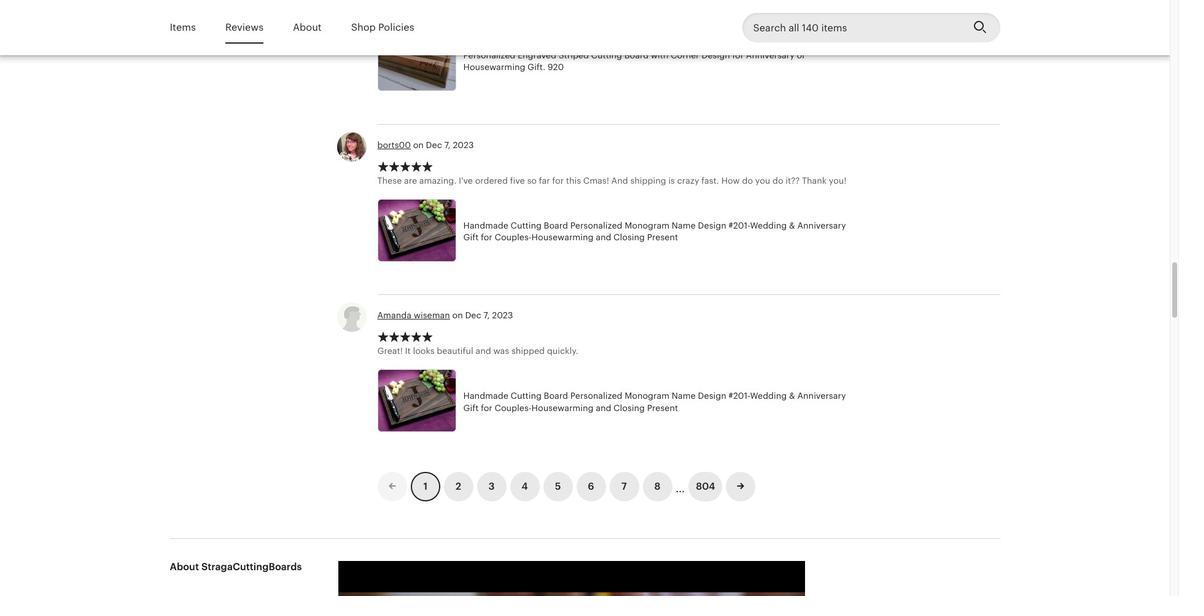 Task type: locate. For each thing, give the bounding box(es) containing it.
5
[[555, 481, 561, 493]]

0 horizontal spatial do
[[743, 176, 754, 185]]

2 couples- from the top
[[495, 403, 532, 413]]

1 #201- from the top
[[729, 221, 751, 230]]

0 vertical spatial housewarming
[[464, 62, 526, 72]]

and
[[596, 233, 612, 242], [476, 346, 491, 356], [596, 403, 612, 413]]

1 couples- from the top
[[495, 233, 532, 242]]

far
[[539, 176, 550, 185]]

2 & from the top
[[790, 391, 796, 401]]

personalized down cmas!
[[571, 221, 623, 230]]

1 handmade cutting board personalized monogram name design #201-wedding & anniversary gift for couples-housewarming and closing present link from the top
[[378, 199, 863, 265]]

0 vertical spatial dec
[[426, 140, 442, 150]]

2 handmade from the top
[[464, 391, 509, 401]]

borts00
[[378, 140, 411, 150]]

1 vertical spatial on
[[453, 311, 463, 320]]

1 vertical spatial board
[[544, 221, 568, 230]]

do
[[743, 176, 754, 185], [773, 176, 784, 185]]

1 vertical spatial and
[[476, 346, 491, 356]]

#201- for these are amazing. i've ordered five so far for this cmas! and shipping is crazy fast. how do you do it?? thank you!
[[729, 221, 751, 230]]

2 monogram from the top
[[625, 391, 670, 401]]

handmade cutting board personalized monogram name design #201-wedding & anniversary gift for couples-housewarming and closing present for quickly.
[[464, 391, 847, 413]]

1 vertical spatial 2023
[[492, 311, 513, 320]]

0 horizontal spatial dec
[[426, 140, 442, 150]]

0 vertical spatial #201-
[[729, 221, 751, 230]]

8
[[655, 481, 661, 493]]

was
[[494, 346, 510, 356]]

1 vertical spatial design
[[698, 221, 727, 230]]

couples- for was
[[495, 403, 532, 413]]

i've
[[459, 176, 473, 185]]

closing for quickly.
[[614, 403, 645, 413]]

board for quickly.
[[544, 391, 568, 401]]

1 present from the top
[[648, 233, 679, 242]]

0 vertical spatial wedding
[[751, 221, 787, 230]]

dec up great! it looks beautiful and was shipped quickly.
[[466, 311, 482, 320]]

handmade down great! it looks beautiful and was shipped quickly.
[[464, 391, 509, 401]]

1 vertical spatial handmade cutting board personalized monogram name design #201-wedding & anniversary gift for couples-housewarming and closing present link
[[378, 369, 863, 435]]

amanda
[[378, 311, 412, 320]]

1 vertical spatial handmade
[[464, 391, 509, 401]]

0 vertical spatial handmade cutting board personalized monogram name design #201-wedding & anniversary gift for couples-housewarming and closing present
[[464, 221, 847, 242]]

on right borts00
[[413, 140, 424, 150]]

great!
[[378, 346, 403, 356]]

2 vertical spatial cutting
[[511, 391, 542, 401]]

7,
[[445, 140, 451, 150], [484, 311, 490, 320]]

2 handmade cutting board personalized monogram name design #201-wedding & anniversary gift for couples-housewarming and closing present from the top
[[464, 391, 847, 413]]

handmade cutting board personalized monogram name design #201-wedding & anniversary gift for couples-housewarming and closing present link for far
[[378, 199, 863, 265]]

board down far
[[544, 221, 568, 230]]

0 vertical spatial and
[[596, 233, 612, 242]]

wedding for great! it looks beautiful and was shipped quickly.
[[751, 391, 787, 401]]

handmade cutting board personalized monogram name design #201-wedding & anniversary gift for couples-housewarming and closing present
[[464, 221, 847, 242], [464, 391, 847, 413]]

1 vertical spatial personalized
[[571, 221, 623, 230]]

0 vertical spatial about
[[293, 21, 322, 33]]

2023 up was
[[492, 311, 513, 320]]

looks
[[413, 346, 435, 356]]

1 handmade from the top
[[464, 221, 509, 230]]

2 gift from the top
[[464, 403, 479, 413]]

board
[[625, 50, 649, 60], [544, 221, 568, 230], [544, 391, 568, 401]]

7, up amazing.
[[445, 140, 451, 150]]

1 monogram from the top
[[625, 221, 670, 230]]

0 vertical spatial present
[[648, 233, 679, 242]]

2 name from the top
[[672, 391, 696, 401]]

1 closing from the top
[[614, 233, 645, 242]]

cutting for borts00 on dec 7, 2023
[[511, 221, 542, 230]]

handmade down ordered
[[464, 221, 509, 230]]

1 vertical spatial closing
[[614, 403, 645, 413]]

0 vertical spatial closing
[[614, 233, 645, 242]]

monogram
[[625, 221, 670, 230], [625, 391, 670, 401]]

with
[[651, 50, 669, 60]]

housewarming down this
[[532, 233, 594, 242]]

0 vertical spatial cutting
[[592, 50, 623, 60]]

2 wedding from the top
[[751, 391, 787, 401]]

about link
[[293, 13, 322, 42]]

2 handmade cutting board personalized monogram name design #201-wedding & anniversary gift for couples-housewarming and closing present link from the top
[[378, 369, 863, 435]]

wiseman
[[414, 311, 450, 320]]

do left you
[[743, 176, 754, 185]]

1 vertical spatial &
[[790, 391, 796, 401]]

shipping
[[631, 176, 667, 185]]

0 vertical spatial handmade
[[464, 221, 509, 230]]

personalized down quickly.
[[571, 391, 623, 401]]

this
[[567, 176, 581, 185]]

thank
[[803, 176, 827, 185]]

cutting down the 'shipped'
[[511, 391, 542, 401]]

1 vertical spatial cutting
[[511, 221, 542, 230]]

2 link
[[444, 472, 474, 502]]

2 #201- from the top
[[729, 391, 751, 401]]

monogram for quickly.
[[625, 391, 670, 401]]

on
[[413, 140, 424, 150], [453, 311, 463, 320]]

board down quickly.
[[544, 391, 568, 401]]

reviews
[[225, 21, 264, 33]]

6 link
[[577, 472, 606, 502]]

1 vertical spatial anniversary
[[798, 221, 847, 230]]

0 vertical spatial anniversary
[[747, 50, 795, 60]]

0 vertical spatial name
[[672, 221, 696, 230]]

borts00 on dec 7, 2023
[[378, 140, 474, 150]]

design
[[702, 50, 731, 60], [698, 221, 727, 230], [698, 391, 727, 401]]

you
[[756, 176, 771, 185]]

personalized for amanda wiseman on dec 7, 2023
[[571, 391, 623, 401]]

0 vertical spatial design
[[702, 50, 731, 60]]

& for great! it looks beautiful and was shipped quickly.
[[790, 391, 796, 401]]

ordered
[[475, 176, 508, 185]]

1 name from the top
[[672, 221, 696, 230]]

handmade cutting board personalized monogram name design #201-wedding & anniversary gift for couples-housewarming and closing present link
[[378, 199, 863, 265], [378, 369, 863, 435]]

closing
[[614, 233, 645, 242], [614, 403, 645, 413]]

8 link
[[643, 472, 673, 502]]

board left with
[[625, 50, 649, 60]]

couples- down five
[[495, 233, 532, 242]]

1 vertical spatial couples-
[[495, 403, 532, 413]]

do left it??
[[773, 176, 784, 185]]

gift.
[[528, 62, 546, 72]]

name
[[672, 221, 696, 230], [672, 391, 696, 401]]

personalized
[[464, 50, 516, 60], [571, 221, 623, 230], [571, 391, 623, 401]]

personalized for borts00 on dec 7, 2023
[[571, 221, 623, 230]]

2023
[[453, 140, 474, 150], [492, 311, 513, 320]]

0 horizontal spatial 2023
[[453, 140, 474, 150]]

1 vertical spatial wedding
[[751, 391, 787, 401]]

cutting right striped
[[592, 50, 623, 60]]

is
[[669, 176, 675, 185]]

shop
[[351, 21, 376, 33]]

2 vertical spatial housewarming
[[532, 403, 594, 413]]

gift down i've
[[464, 233, 479, 242]]

1 vertical spatial dec
[[466, 311, 482, 320]]

name for quickly.
[[672, 391, 696, 401]]

0 vertical spatial personalized
[[464, 50, 516, 60]]

about for about
[[293, 21, 322, 33]]

2 vertical spatial personalized
[[571, 391, 623, 401]]

and for so
[[596, 233, 612, 242]]

cutting
[[592, 50, 623, 60], [511, 221, 542, 230], [511, 391, 542, 401]]

housewarming for amanda wiseman on dec 7, 2023
[[532, 403, 594, 413]]

for down ordered
[[481, 233, 493, 242]]

on right wiseman
[[453, 311, 463, 320]]

dec
[[426, 140, 442, 150], [466, 311, 482, 320]]

1 vertical spatial housewarming
[[532, 233, 594, 242]]

beautiful
[[437, 346, 474, 356]]

0 vertical spatial 7,
[[445, 140, 451, 150]]

1 horizontal spatial on
[[453, 311, 463, 320]]

0 horizontal spatial about
[[170, 561, 199, 573]]

1 horizontal spatial 7,
[[484, 311, 490, 320]]

wedding
[[751, 221, 787, 230], [751, 391, 787, 401]]

0 vertical spatial &
[[790, 221, 796, 230]]

corner
[[671, 50, 700, 60]]

handmade
[[464, 221, 509, 230], [464, 391, 509, 401]]

0 vertical spatial couples-
[[495, 233, 532, 242]]

7, up great! it looks beautiful and was shipped quickly.
[[484, 311, 490, 320]]

1 gift from the top
[[464, 233, 479, 242]]

gift
[[464, 233, 479, 242], [464, 403, 479, 413]]

1 handmade cutting board personalized monogram name design #201-wedding & anniversary gift for couples-housewarming and closing present from the top
[[464, 221, 847, 242]]

cmas!
[[584, 176, 610, 185]]

1 vertical spatial monogram
[[625, 391, 670, 401]]

gift down great! it looks beautiful and was shipped quickly.
[[464, 403, 479, 413]]

couples- for five
[[495, 233, 532, 242]]

personalized inside personalized engraved striped cutting board with corner design for anniversary or housewarming gift. 920
[[464, 50, 516, 60]]

1 wedding from the top
[[751, 221, 787, 230]]

housewarming
[[464, 62, 526, 72], [532, 233, 594, 242], [532, 403, 594, 413]]

2 vertical spatial board
[[544, 391, 568, 401]]

gift for i've
[[464, 233, 479, 242]]

personalized left 'engraved'
[[464, 50, 516, 60]]

2 vertical spatial design
[[698, 391, 727, 401]]

housewarming left gift.
[[464, 62, 526, 72]]

cutting down so
[[511, 221, 542, 230]]

2 closing from the top
[[614, 403, 645, 413]]

1 vertical spatial #201-
[[729, 391, 751, 401]]

1 vertical spatial handmade cutting board personalized monogram name design #201-wedding & anniversary gift for couples-housewarming and closing present
[[464, 391, 847, 413]]

4
[[522, 481, 528, 493]]

engraved
[[518, 50, 557, 60]]

anniversary for these are amazing. i've ordered five so far for this cmas! and shipping is crazy fast. how do you do it?? thank you!
[[798, 221, 847, 230]]

1 vertical spatial about
[[170, 561, 199, 573]]

1 horizontal spatial about
[[293, 21, 322, 33]]

&
[[790, 221, 796, 230], [790, 391, 796, 401]]

#201-
[[729, 221, 751, 230], [729, 391, 751, 401]]

are
[[404, 176, 417, 185]]

dec up amazing.
[[426, 140, 442, 150]]

0 vertical spatial board
[[625, 50, 649, 60]]

housewarming inside personalized engraved striped cutting board with corner design for anniversary or housewarming gift. 920
[[464, 62, 526, 72]]

handmade cutting board personalized monogram name design #201-wedding & anniversary gift for couples-housewarming and closing present for far
[[464, 221, 847, 242]]

0 horizontal spatial on
[[413, 140, 424, 150]]

2 present from the top
[[648, 403, 679, 413]]

1 vertical spatial gift
[[464, 403, 479, 413]]

anniversary
[[747, 50, 795, 60], [798, 221, 847, 230], [798, 391, 847, 401]]

for
[[733, 50, 744, 60], [553, 176, 564, 185], [481, 233, 493, 242], [481, 403, 493, 413]]

2023 up i've
[[453, 140, 474, 150]]

0 horizontal spatial 7,
[[445, 140, 451, 150]]

present
[[648, 233, 679, 242], [648, 403, 679, 413]]

stragacuttingboards
[[202, 561, 302, 573]]

1 vertical spatial present
[[648, 403, 679, 413]]

amanda wiseman on dec 7, 2023
[[378, 311, 513, 320]]

for right corner
[[733, 50, 744, 60]]

for right far
[[553, 176, 564, 185]]

1 & from the top
[[790, 221, 796, 230]]

0 vertical spatial on
[[413, 140, 424, 150]]

couples- down was
[[495, 403, 532, 413]]

2 vertical spatial and
[[596, 403, 612, 413]]

couples-
[[495, 233, 532, 242], [495, 403, 532, 413]]

2 vertical spatial anniversary
[[798, 391, 847, 401]]

0 vertical spatial gift
[[464, 233, 479, 242]]

0 vertical spatial handmade cutting board personalized monogram name design #201-wedding & anniversary gift for couples-housewarming and closing present link
[[378, 199, 863, 265]]

gift for beautiful
[[464, 403, 479, 413]]

1 vertical spatial name
[[672, 391, 696, 401]]

0 vertical spatial monogram
[[625, 221, 670, 230]]

cutting for amanda wiseman on dec 7, 2023
[[511, 391, 542, 401]]

for down great! it looks beautiful and was shipped quickly.
[[481, 403, 493, 413]]

#201- for great! it looks beautiful and was shipped quickly.
[[729, 391, 751, 401]]

about
[[293, 21, 322, 33], [170, 561, 199, 573]]

housewarming down quickly.
[[532, 403, 594, 413]]

1 horizontal spatial do
[[773, 176, 784, 185]]



Task type: vqa. For each thing, say whether or not it's contained in the screenshot.
the customs
no



Task type: describe. For each thing, give the bounding box(es) containing it.
crazy
[[678, 176, 700, 185]]

920
[[548, 62, 564, 72]]

these
[[378, 176, 402, 185]]

anniversary inside personalized engraved striped cutting board with corner design for anniversary or housewarming gift. 920
[[747, 50, 795, 60]]

reviews link
[[225, 13, 264, 42]]

and
[[612, 176, 629, 185]]

wedding for these are amazing. i've ordered five so far for this cmas! and shipping is crazy fast. how do you do it?? thank you!
[[751, 221, 787, 230]]

1 link
[[411, 472, 440, 502]]

so
[[528, 176, 537, 185]]

shop policies link
[[351, 13, 415, 42]]

closing for far
[[614, 233, 645, 242]]

these are amazing. i've ordered five so far for this cmas! and shipping is crazy fast. how do you do it?? thank you!
[[378, 176, 847, 185]]

about stragacuttingboards
[[170, 561, 302, 573]]

handmade cutting board personalized monogram name design #201-wedding & anniversary gift for couples-housewarming and closing present link for quickly.
[[378, 369, 863, 435]]

monogram for far
[[625, 221, 670, 230]]

…
[[676, 477, 685, 496]]

2
[[456, 481, 462, 493]]

anniversary for great! it looks beautiful and was shipped quickly.
[[798, 391, 847, 401]]

it??
[[786, 176, 800, 185]]

4 link
[[510, 472, 540, 502]]

amazing.
[[420, 176, 457, 185]]

1 horizontal spatial 2023
[[492, 311, 513, 320]]

or
[[797, 50, 806, 60]]

design for great! it looks beautiful and was shipped quickly.
[[698, 391, 727, 401]]

design inside personalized engraved striped cutting board with corner design for anniversary or housewarming gift. 920
[[702, 50, 731, 60]]

handmade for ordered
[[464, 221, 509, 230]]

for inside personalized engraved striped cutting board with corner design for anniversary or housewarming gift. 920
[[733, 50, 744, 60]]

804 link
[[689, 472, 723, 502]]

you!
[[830, 176, 847, 185]]

amanda wiseman link
[[378, 311, 450, 320]]

board inside personalized engraved striped cutting board with corner design for anniversary or housewarming gift. 920
[[625, 50, 649, 60]]

housewarming for borts00 on dec 7, 2023
[[532, 233, 594, 242]]

quickly.
[[547, 346, 579, 356]]

1 horizontal spatial dec
[[466, 311, 482, 320]]

6
[[588, 481, 595, 493]]

how
[[722, 176, 740, 185]]

handmade for and
[[464, 391, 509, 401]]

borts00 link
[[378, 140, 411, 150]]

design for these are amazing. i've ordered five so far for this cmas! and shipping is crazy fast. how do you do it?? thank you!
[[698, 221, 727, 230]]

five
[[510, 176, 525, 185]]

present for far
[[648, 233, 679, 242]]

cutting inside personalized engraved striped cutting board with corner design for anniversary or housewarming gift. 920
[[592, 50, 623, 60]]

1 vertical spatial 7,
[[484, 311, 490, 320]]

board for far
[[544, 221, 568, 230]]

personalized engraved striped cutting board with corner design for anniversary or housewarming gift. 920 link
[[378, 29, 863, 95]]

present for quickly.
[[648, 403, 679, 413]]

fast.
[[702, 176, 720, 185]]

7
[[622, 481, 627, 493]]

5 link
[[544, 472, 573, 502]]

3 link
[[477, 472, 507, 502]]

about for about stragacuttingboards
[[170, 561, 199, 573]]

shop policies
[[351, 21, 415, 33]]

1 do from the left
[[743, 176, 754, 185]]

and for shipped
[[596, 403, 612, 413]]

name for far
[[672, 221, 696, 230]]

2 do from the left
[[773, 176, 784, 185]]

3
[[489, 481, 495, 493]]

striped
[[559, 50, 589, 60]]

804
[[696, 481, 716, 493]]

shipped
[[512, 346, 545, 356]]

1
[[424, 481, 428, 493]]

personalized engraved striped cutting board with corner design for anniversary or housewarming gift. 920
[[464, 50, 806, 72]]

items link
[[170, 13, 196, 42]]

it
[[405, 346, 411, 356]]

policies
[[379, 21, 415, 33]]

items
[[170, 21, 196, 33]]

7 link
[[610, 472, 639, 502]]

0 vertical spatial 2023
[[453, 140, 474, 150]]

Search all 140 items text field
[[743, 13, 964, 42]]

great! it looks beautiful and was shipped quickly.
[[378, 346, 579, 356]]

& for these are amazing. i've ordered five so far for this cmas! and shipping is crazy fast. how do you do it?? thank you!
[[790, 221, 796, 230]]



